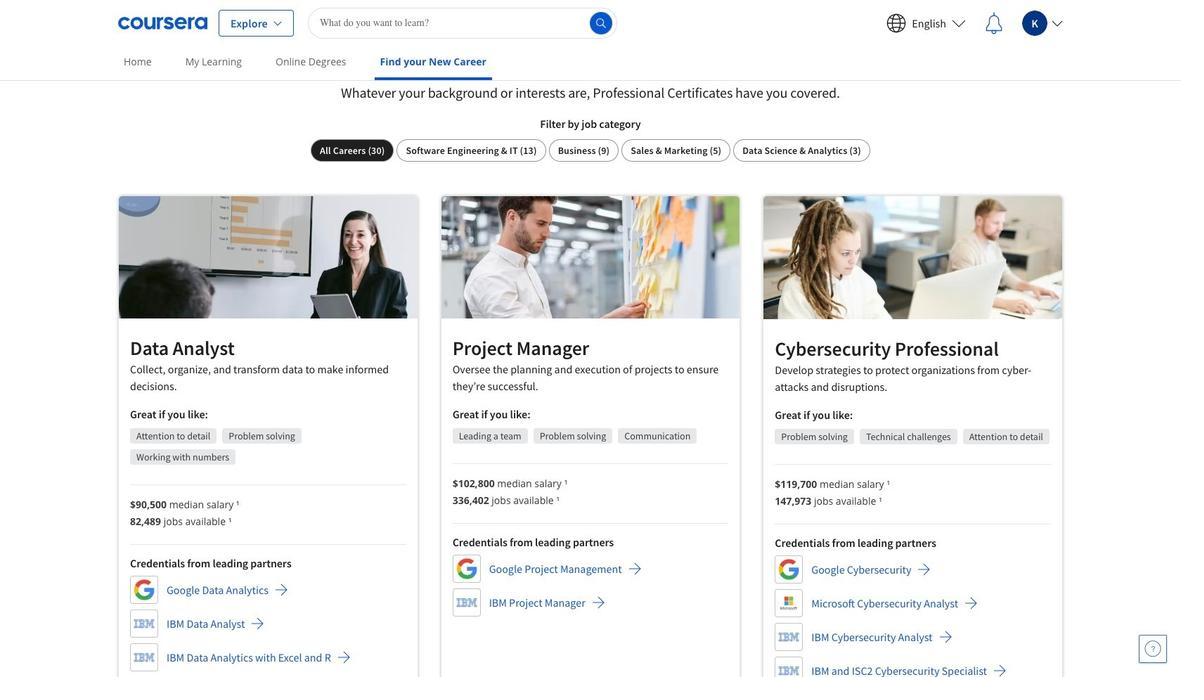 Task type: vqa. For each thing, say whether or not it's contained in the screenshot.
cybersecurity analyst image
yes



Task type: describe. For each thing, give the bounding box(es) containing it.
coursera image
[[118, 12, 207, 34]]

data analyst image
[[119, 196, 417, 319]]

help center image
[[1145, 641, 1162, 657]]

cybersecurity analyst image
[[764, 196, 1062, 319]]

What do you want to learn? text field
[[308, 7, 617, 38]]



Task type: locate. For each thing, give the bounding box(es) containing it.
None button
[[311, 139, 394, 162], [397, 139, 546, 162], [549, 139, 619, 162], [622, 139, 731, 162], [734, 139, 871, 162], [311, 139, 394, 162], [397, 139, 546, 162], [549, 139, 619, 162], [622, 139, 731, 162], [734, 139, 871, 162]]

option group
[[311, 139, 871, 162]]

project manager image
[[441, 196, 740, 318]]

None search field
[[308, 7, 617, 38]]



